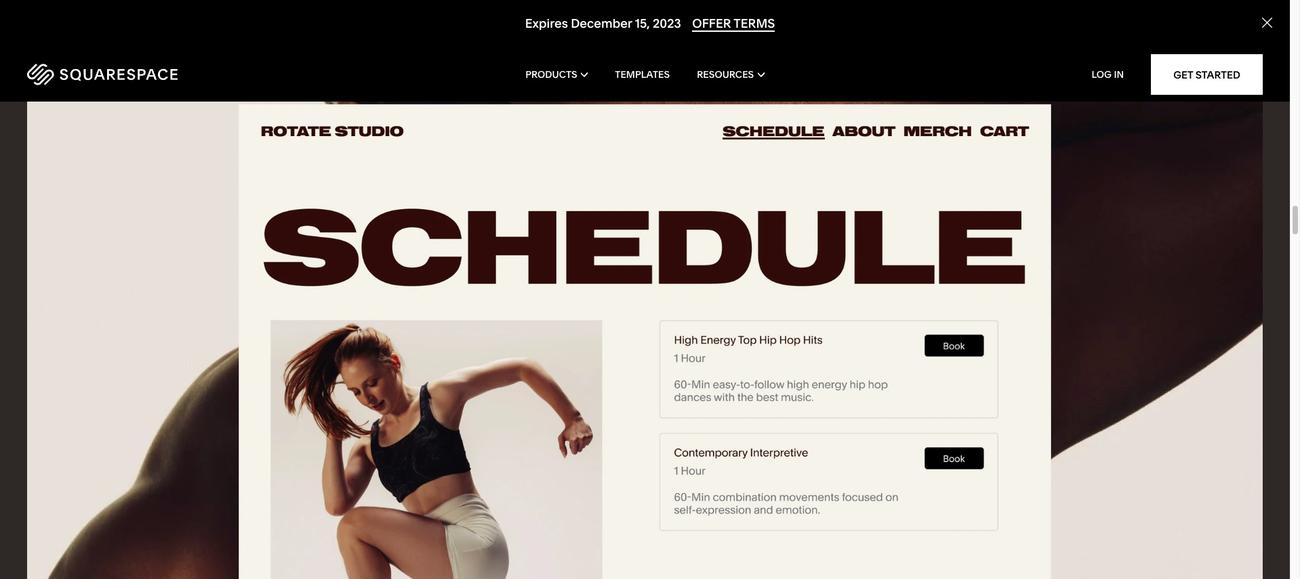Task type: describe. For each thing, give the bounding box(es) containing it.
offer
[[693, 16, 732, 31]]

resources
[[697, 69, 754, 81]]

2023
[[653, 16, 682, 31]]

resources button
[[697, 47, 765, 102]]

expires december 15, 2023
[[525, 16, 682, 31]]

in
[[1115, 69, 1125, 81]]

templates link
[[615, 47, 670, 102]]

expires
[[525, 16, 568, 31]]

offer terms link
[[693, 16, 776, 32]]

get started link
[[1152, 54, 1264, 95]]

log             in link
[[1092, 69, 1125, 81]]



Task type: vqa. For each thing, say whether or not it's contained in the screenshot.
Offer
yes



Task type: locate. For each thing, give the bounding box(es) containing it.
december
[[571, 16, 633, 31]]

get started
[[1174, 68, 1241, 81]]

products
[[526, 69, 578, 81]]

squarespace logo image
[[27, 64, 178, 85]]

offer terms
[[693, 16, 776, 31]]

started
[[1196, 68, 1241, 81]]

templates
[[615, 69, 670, 81]]

squarespace logo link
[[27, 64, 274, 85]]

log             in
[[1092, 69, 1125, 81]]

log
[[1092, 69, 1113, 81]]

products button
[[526, 47, 588, 102]]

terms
[[734, 16, 776, 31]]

15,
[[635, 16, 650, 31]]

get
[[1174, 68, 1194, 81]]



